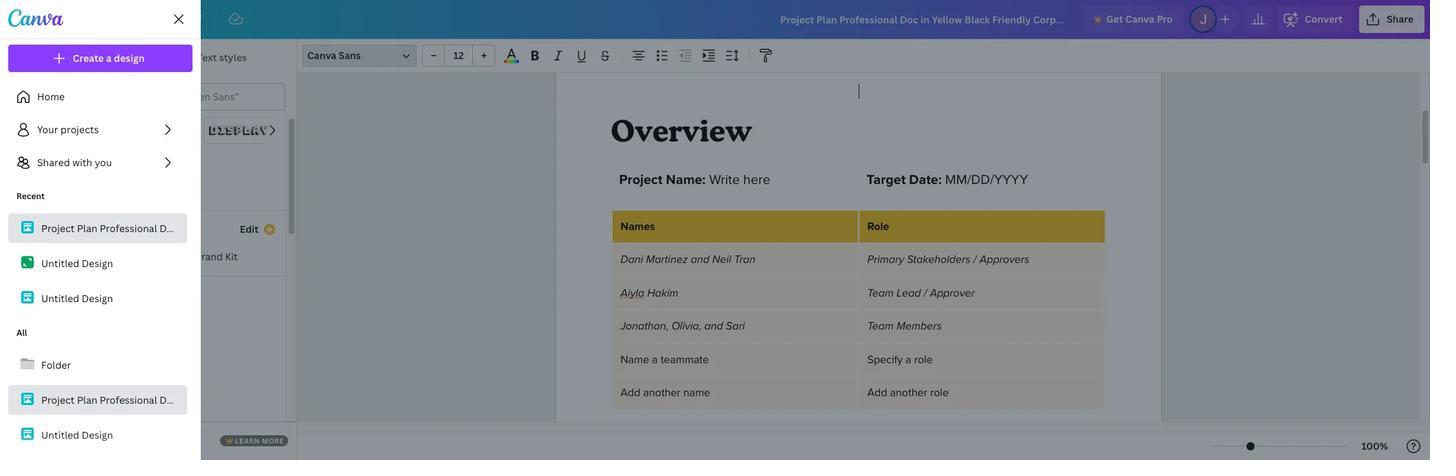 Task type: vqa. For each thing, say whether or not it's contained in the screenshot.
the middle the Brand
yes



Task type: describe. For each thing, give the bounding box(es) containing it.
overview
[[611, 113, 752, 149]]

used
[[126, 157, 149, 170]]

untitled for all
[[41, 429, 79, 442]]

templates
[[7, 67, 42, 77]]

home inside main menu bar
[[55, 12, 83, 25]]

upload
[[61, 434, 94, 447]]

corporate image
[[138, 122, 192, 139]]

1 design from the top
[[82, 257, 113, 270]]

pro
[[1157, 12, 1173, 25]]

handwriting image
[[66, 122, 121, 139]]

1 horizontal spatial kit
[[225, 250, 238, 263]]

add
[[83, 250, 101, 263]]

list containing folder
[[8, 319, 187, 461]]

untitled design link for all
[[8, 421, 187, 450]]

your projects button
[[8, 116, 187, 144]]

get
[[1106, 12, 1123, 25]]

folder button
[[8, 351, 187, 380]]

elements
[[9, 117, 40, 127]]

popular
[[83, 289, 119, 302]]

recent
[[17, 190, 45, 202]]

edit
[[240, 223, 259, 236]]

canva inside canva sans popup button
[[307, 49, 336, 62]]

more
[[262, 437, 284, 446]]

text styles
[[197, 51, 247, 64]]

anonymous pro image
[[83, 370, 161, 386]]

home link inside main menu bar
[[44, 6, 94, 33]]

create
[[73, 52, 104, 65]]

1 untitled design link from the top
[[8, 249, 187, 278]]

shared with you button
[[8, 149, 187, 177]]

uploads button
[[0, 188, 50, 237]]

recently
[[83, 157, 124, 170]]

create a design button
[[8, 45, 193, 72]]

your
[[104, 250, 125, 263]]

folder
[[41, 359, 71, 372]]

convert button
[[1277, 6, 1354, 33]]

learn
[[235, 437, 260, 446]]

canva sans
[[307, 49, 361, 62]]

font button
[[61, 45, 159, 71]]

text styles button
[[159, 45, 285, 71]]

brand for brand
[[15, 166, 35, 176]]

design for recent
[[82, 292, 113, 305]]

convert
[[1305, 12, 1343, 25]]

design for all
[[82, 429, 113, 442]]

font
[[99, 51, 120, 64]]

uploads
[[11, 216, 39, 226]]

projects button
[[0, 237, 50, 287]]

add your brand fonts in brand kit
[[83, 250, 238, 263]]

1 untitled design from the top
[[41, 257, 113, 270]]

side panel tab list
[[0, 39, 50, 397]]

elements button
[[0, 89, 50, 138]]

untitled design for all
[[41, 429, 113, 442]]

all
[[17, 327, 27, 339]]

untitled design link for recent
[[8, 284, 187, 314]]



Task type: locate. For each thing, give the bounding box(es) containing it.
get canva pro
[[1106, 12, 1173, 25]]

2 horizontal spatial brand
[[195, 250, 223, 263]]

with
[[72, 156, 92, 169]]

learn more button
[[220, 436, 288, 447]]

list containing untitled design
[[8, 182, 187, 314]]

design down the anton image
[[82, 429, 113, 442]]

untitled design link down add
[[8, 284, 187, 314]]

3 design from the top
[[82, 429, 113, 442]]

untitled design link down the anton image
[[8, 421, 187, 450]]

untitled left popular
[[41, 292, 79, 305]]

your
[[37, 123, 58, 136]]

brand
[[127, 250, 155, 263]]

0 horizontal spatial a
[[96, 434, 102, 447]]

1 vertical spatial home
[[37, 90, 65, 103]]

sans
[[339, 49, 361, 62]]

shared with you
[[37, 156, 112, 169]]

untitled left arapey icon
[[41, 429, 79, 442]]

0 vertical spatial canva
[[1125, 12, 1154, 25]]

untitled
[[41, 257, 79, 270], [41, 292, 79, 305], [41, 429, 79, 442]]

2 vertical spatial design
[[82, 429, 113, 442]]

brand inside button
[[15, 166, 35, 176]]

fonts left in on the left of page
[[157, 250, 182, 263]]

0 horizontal spatial brand
[[15, 166, 35, 176]]

fonts right popular
[[121, 289, 146, 302]]

3 untitled design from the top
[[41, 429, 113, 442]]

shared
[[37, 156, 70, 169]]

create a design
[[73, 52, 145, 65]]

canva
[[1125, 12, 1154, 25], [307, 49, 336, 62]]

recently used
[[83, 157, 149, 170]]

Try "Calligraphy" or "Open Sans" search field
[[88, 84, 276, 110]]

0 vertical spatial home link
[[44, 6, 94, 33]]

starred
[[12, 375, 37, 385]]

a for upload
[[96, 434, 102, 447]]

design down add
[[82, 292, 113, 305]]

untitled design link up popular
[[8, 249, 187, 278]]

0 horizontal spatial canva
[[307, 49, 336, 62]]

canva left sans
[[307, 49, 336, 62]]

0 vertical spatial untitled
[[41, 257, 79, 270]]

brand kit
[[83, 223, 126, 236]]

1 vertical spatial canva
[[307, 49, 336, 62]]

anton image
[[83, 397, 107, 414]]

starred button
[[0, 347, 50, 397]]

untitled design down add
[[41, 292, 113, 305]]

group
[[422, 45, 495, 67]]

0 vertical spatial untitled design
[[41, 257, 113, 270]]

list
[[8, 83, 187, 177], [8, 182, 187, 314], [8, 319, 187, 461]]

home link
[[44, 6, 94, 33], [8, 83, 187, 111]]

1 vertical spatial untitled design
[[41, 292, 113, 305]]

fonts
[[157, 250, 182, 263], [121, 289, 146, 302]]

home link up your projects button
[[8, 83, 187, 111]]

edit button
[[240, 222, 259, 237]]

0 vertical spatial design
[[82, 257, 113, 270]]

design up popular
[[82, 257, 113, 270]]

1 horizontal spatial fonts
[[157, 250, 182, 263]]

1 vertical spatial untitled
[[41, 292, 79, 305]]

1 vertical spatial untitled design link
[[8, 284, 187, 314]]

brand up add
[[83, 223, 111, 236]]

kit
[[113, 223, 126, 236], [225, 250, 238, 263]]

home up "your"
[[37, 90, 65, 103]]

1 horizontal spatial brand
[[83, 223, 111, 236]]

2 design from the top
[[82, 292, 113, 305]]

0 vertical spatial a
[[106, 52, 112, 65]]

0 vertical spatial kit
[[113, 223, 126, 236]]

0 vertical spatial list
[[8, 83, 187, 177]]

1 vertical spatial kit
[[225, 250, 238, 263]]

1 list from the top
[[8, 83, 187, 177]]

2 untitled design from the top
[[41, 292, 113, 305]]

3 list from the top
[[8, 319, 187, 461]]

projects
[[61, 123, 99, 136]]

2 untitled design link from the top
[[8, 284, 187, 314]]

a left the design
[[106, 52, 112, 65]]

upload a font
[[61, 434, 124, 447]]

0 vertical spatial untitled design link
[[8, 249, 187, 278]]

main menu bar
[[0, 0, 1430, 39]]

your projects
[[37, 123, 99, 136]]

canva sans button
[[303, 45, 417, 67]]

popular fonts
[[83, 289, 146, 302]]

text
[[197, 51, 217, 64]]

home up create
[[55, 12, 83, 25]]

get canva pro button
[[1083, 6, 1184, 33]]

display image
[[209, 122, 269, 139]]

canva left 'pro'
[[1125, 12, 1154, 25]]

1 vertical spatial a
[[96, 434, 102, 447]]

2 vertical spatial brand
[[195, 250, 223, 263]]

a
[[106, 52, 112, 65], [96, 434, 102, 447]]

brand up recent
[[15, 166, 35, 176]]

projects
[[11, 265, 39, 275]]

0 horizontal spatial fonts
[[121, 289, 146, 302]]

0 vertical spatial home
[[55, 12, 83, 25]]

templates button
[[0, 39, 50, 89]]

untitled design down the anton image
[[41, 429, 113, 442]]

brand for brand kit
[[83, 223, 111, 236]]

kit up your
[[113, 223, 126, 236]]

0 vertical spatial fonts
[[157, 250, 182, 263]]

untitled design
[[41, 257, 113, 270], [41, 292, 113, 305], [41, 429, 113, 442]]

you
[[95, 156, 112, 169]]

design
[[82, 257, 113, 270], [82, 292, 113, 305], [82, 429, 113, 442]]

1 horizontal spatial canva
[[1125, 12, 1154, 25]]

1 untitled from the top
[[41, 257, 79, 270]]

brand button
[[0, 138, 50, 188]]

home link up create
[[44, 6, 94, 33]]

brand
[[15, 166, 35, 176], [83, 223, 111, 236], [195, 250, 223, 263]]

Design title text field
[[769, 6, 1077, 33]]

2 vertical spatial untitled design
[[41, 429, 113, 442]]

3 untitled from the top
[[41, 429, 79, 442]]

a for create
[[106, 52, 112, 65]]

1 horizontal spatial a
[[106, 52, 112, 65]]

0 vertical spatial brand
[[15, 166, 35, 176]]

1 vertical spatial design
[[82, 292, 113, 305]]

learn more
[[235, 437, 284, 446]]

home inside list
[[37, 90, 65, 103]]

2 list from the top
[[8, 182, 187, 314]]

untitled design up popular
[[41, 257, 113, 270]]

styles
[[219, 51, 247, 64]]

untitled for recent
[[41, 292, 79, 305]]

1 vertical spatial fonts
[[121, 289, 146, 302]]

a inside dropdown button
[[106, 52, 112, 65]]

font
[[104, 434, 124, 447]]

2 untitled from the top
[[41, 292, 79, 305]]

2 vertical spatial list
[[8, 319, 187, 461]]

untitled left add
[[41, 257, 79, 270]]

1 vertical spatial brand
[[83, 223, 111, 236]]

in
[[184, 250, 192, 263]]

2 vertical spatial untitled design link
[[8, 421, 187, 450]]

kit right in on the left of page
[[225, 250, 238, 263]]

untitled design for recent
[[41, 292, 113, 305]]

arapey image
[[83, 425, 114, 441]]

a left the font
[[96, 434, 102, 447]]

3 untitled design link from the top
[[8, 421, 187, 450]]

brand right in on the left of page
[[195, 250, 223, 263]]

0 horizontal spatial kit
[[113, 223, 126, 236]]

1 vertical spatial home link
[[8, 83, 187, 111]]

2 vertical spatial untitled
[[41, 429, 79, 442]]

home
[[55, 12, 83, 25], [37, 90, 65, 103]]

canva inside get canva pro button
[[1125, 12, 1154, 25]]

untitled design link
[[8, 249, 187, 278], [8, 284, 187, 314], [8, 421, 187, 450]]

1 vertical spatial list
[[8, 182, 187, 314]]

list containing home
[[8, 83, 187, 177]]

design
[[114, 52, 145, 65]]



